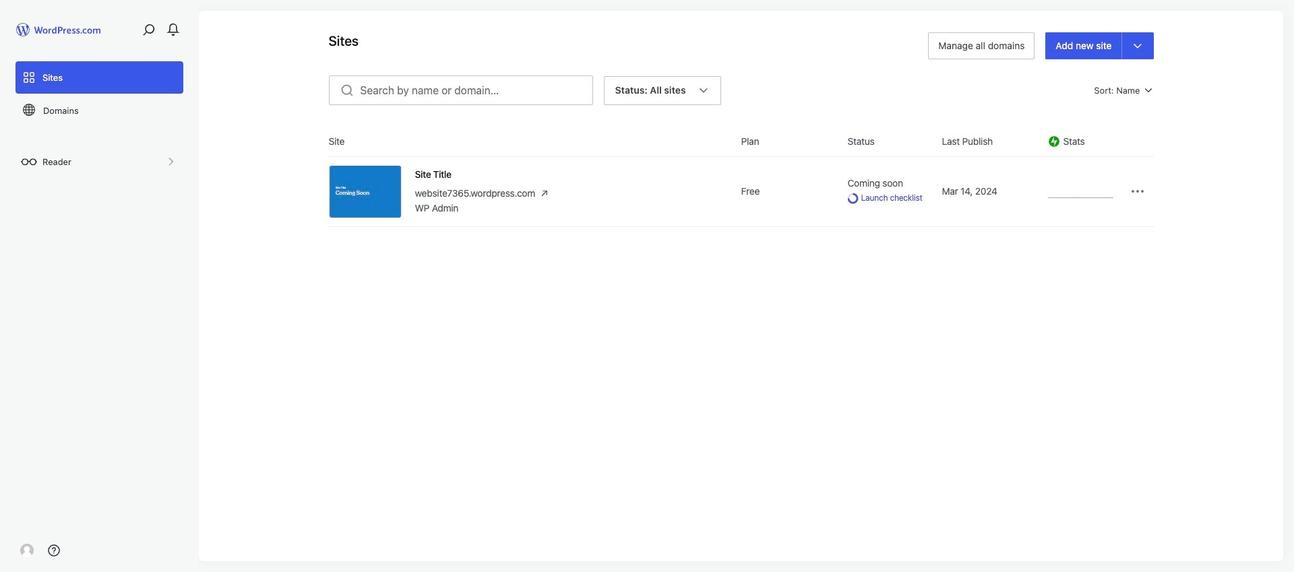 Task type: describe. For each thing, give the bounding box(es) containing it.
site actions image
[[1129, 184, 1145, 200]]

toggle menu image
[[1131, 40, 1143, 52]]

highest hourly views 0 image
[[1048, 190, 1112, 198]]

james peterson image
[[20, 544, 34, 557]]

sorting by name. switch sorting mode image
[[1143, 85, 1154, 96]]

(opens in a new tab) element
[[541, 187, 548, 200]]



Task type: vqa. For each thing, say whether or not it's contained in the screenshot.
Sorting by Name. Switch sorting mode "icon"
yes



Task type: locate. For each thing, give the bounding box(es) containing it.
Search search field
[[360, 76, 592, 104]]

None search field
[[329, 75, 593, 105]]

displaying all sites. element
[[615, 77, 686, 104]]



